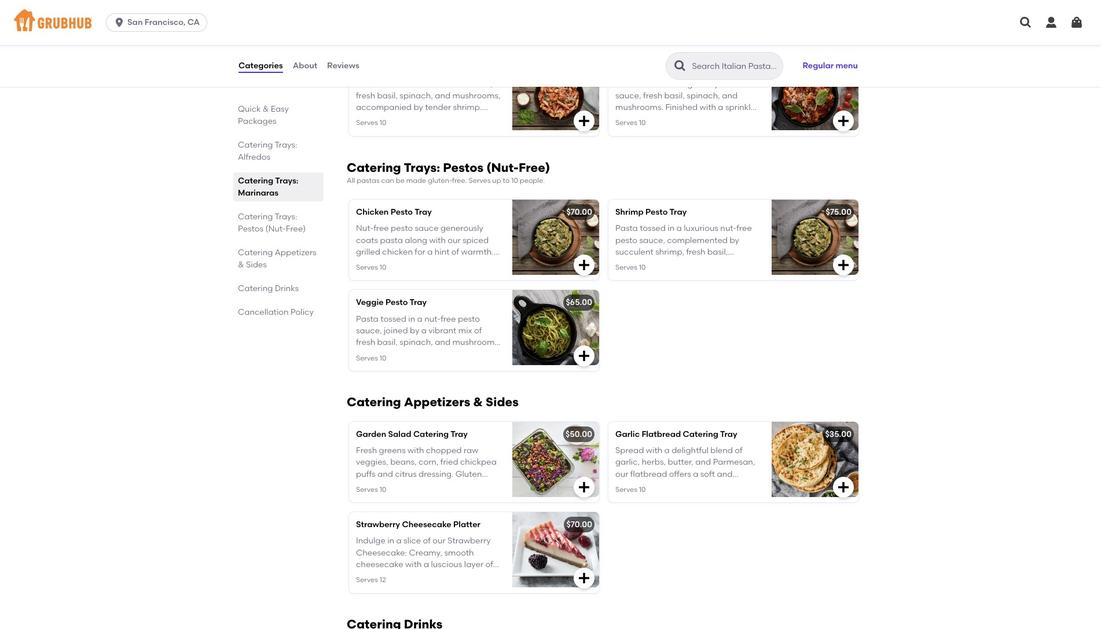 Task type: describe. For each thing, give the bounding box(es) containing it.
about button
[[292, 45, 318, 87]]

all
[[347, 176, 355, 185]]

catering trays: pestos (nut-free) all pastas can be made gluten-free. serves up to 10 people.
[[347, 160, 550, 185]]

flatbread
[[642, 430, 681, 439]]

strawberry cheesecake platter image
[[512, 513, 599, 588]]

greens
[[379, 446, 406, 456]]

platter
[[453, 520, 481, 530]]

garden
[[356, 430, 386, 439]]

(nut- for catering trays: pestos (nut-free) all pastas can be made gluten-free. serves up to 10 people.
[[487, 160, 519, 175]]

fresh greens with chopped raw veggies, beans, corn, fried chickpea puffs and citrus dressing. gluten free, and vegan friendly.
[[356, 446, 497, 491]]

1 horizontal spatial sides
[[486, 395, 519, 409]]

gluten
[[456, 469, 482, 479]]

$70.00 for platter
[[567, 520, 592, 530]]

reviews button
[[327, 45, 360, 87]]

0 vertical spatial and
[[378, 469, 393, 479]]

cheesecake
[[402, 520, 451, 530]]

veggie marinara tray image
[[772, 55, 859, 130]]

serves for veggie pesto tray
[[356, 354, 378, 362]]

10 for garlic flatbread catering tray
[[639, 486, 646, 494]]

trays: for catering trays: pestos (nut-free)
[[275, 212, 297, 222]]

garden salad catering tray
[[356, 430, 468, 439]]

up
[[492, 176, 501, 185]]

0 vertical spatial catering appetizers & sides
[[238, 248, 317, 270]]

menu
[[836, 61, 858, 71]]

regular menu
[[803, 61, 858, 71]]

garlic flatbread catering tray
[[616, 430, 737, 439]]

free,
[[356, 481, 374, 491]]

garlic flatbread catering tray image
[[772, 422, 859, 497]]

made
[[406, 176, 426, 185]]

serves for garden salad catering tray
[[356, 486, 378, 494]]

shrimp for shrimp pesto tray
[[616, 207, 644, 217]]

chicken
[[356, 207, 389, 217]]

10 for shrimp pesto tray
[[639, 264, 646, 272]]

marinara for veggie
[[645, 63, 682, 73]]

tray for chicken pesto tray
[[415, 207, 432, 217]]

shrimp marinara
[[356, 63, 423, 73]]

serves for strawberry cheesecake platter
[[356, 576, 378, 584]]

catering inside catering trays: alfredos
[[238, 140, 273, 150]]

1 vertical spatial appetizers
[[404, 395, 470, 409]]

veggie for veggie marinara tray
[[616, 63, 643, 73]]

trays: for catering trays: pestos (nut-free) all pastas can be made gluten-free. serves up to 10 people.
[[404, 160, 440, 175]]

main navigation navigation
[[0, 0, 1101, 45]]

shrimp pesto tray
[[616, 207, 687, 217]]

catering inside catering trays: marinaras
[[238, 176, 273, 186]]

pesto for chicken
[[391, 207, 413, 217]]

catering right flatbread
[[683, 430, 718, 439]]

catering inside catering trays: pestos (nut-free) all pastas can be made gluten-free. serves up to 10 people.
[[347, 160, 401, 175]]

$50.00
[[566, 430, 592, 439]]

policy
[[291, 307, 314, 317]]

sides inside 'catering appetizers & sides'
[[246, 260, 267, 270]]

garden salad catering tray image
[[512, 422, 599, 497]]

meatless meatball spaghetti tray image
[[512, 0, 599, 40]]

shrimp pesto tray image
[[772, 200, 859, 275]]

10 for shrimp marinara
[[380, 119, 386, 127]]

catering trays: alfredos
[[238, 140, 297, 162]]

salad
[[388, 430, 411, 439]]

catering down "catering trays: pestos (nut-free)"
[[238, 248, 273, 258]]

shrimp marinara image
[[512, 55, 599, 130]]

drinks
[[275, 284, 299, 294]]

friendly.
[[419, 481, 450, 491]]

catering trays: pestos (nut-free)
[[238, 212, 306, 234]]

0 horizontal spatial appetizers
[[275, 248, 317, 258]]

serves for chicken pesto tray
[[356, 264, 378, 272]]

can
[[381, 176, 394, 185]]

be
[[396, 176, 405, 185]]

serves 10 for veggie pesto tray
[[356, 354, 386, 362]]

tray for veggie pesto tray
[[410, 298, 427, 308]]

svg image inside san francisco, ca "button"
[[114, 17, 125, 28]]

categories button
[[238, 45, 284, 87]]

1 vertical spatial catering appetizers & sides
[[347, 395, 519, 409]]

trays: for catering trays: alfredos
[[275, 140, 297, 150]]

svg image for shrimp marinara
[[577, 114, 591, 128]]

reviews
[[327, 61, 359, 71]]

serves for shrimp marinara
[[356, 119, 378, 127]]

10 inside catering trays: pestos (nut-free) all pastas can be made gluten-free. serves up to 10 people.
[[511, 176, 518, 185]]

beans,
[[390, 458, 417, 467]]

svg image for veggie marinara tray
[[837, 114, 851, 128]]

pesto for shrimp
[[646, 207, 668, 217]]

about
[[293, 61, 317, 71]]

chickpea
[[460, 458, 497, 467]]

veggie pesto tray image
[[512, 290, 599, 366]]

people.
[[520, 176, 545, 185]]

pestos for catering trays: pestos (nut-free) all pastas can be made gluten-free. serves up to 10 people.
[[443, 160, 484, 175]]



Task type: locate. For each thing, give the bounding box(es) containing it.
free) for catering trays: pestos (nut-free)
[[286, 224, 306, 234]]

0 horizontal spatial free)
[[286, 224, 306, 234]]

free) down catering trays: marinaras
[[286, 224, 306, 234]]

svg image
[[114, 17, 125, 28], [577, 114, 591, 128], [837, 114, 851, 128], [577, 258, 591, 272], [577, 349, 591, 363], [577, 481, 591, 495], [577, 571, 591, 585]]

(nut- inside "catering trays: pestos (nut-free)"
[[265, 224, 286, 234]]

marinara
[[386, 63, 423, 73], [645, 63, 682, 73]]

puffs
[[356, 469, 376, 479]]

sides
[[246, 260, 267, 270], [486, 395, 519, 409]]

marinara for shrimp
[[386, 63, 423, 73]]

0 horizontal spatial catering appetizers & sides
[[238, 248, 317, 270]]

serves 10 for garlic flatbread catering tray
[[616, 486, 646, 494]]

san francisco, ca button
[[106, 13, 212, 32]]

1 $70.00 from the top
[[567, 207, 592, 217]]

tray for shrimp pesto tray
[[670, 207, 687, 217]]

fried
[[441, 458, 458, 467]]

with
[[408, 446, 424, 456]]

1 horizontal spatial $65.00
[[825, 63, 852, 73]]

0 vertical spatial pestos
[[443, 160, 484, 175]]

2 marinara from the left
[[645, 63, 682, 73]]

10 for veggie marinara tray
[[639, 119, 646, 127]]

vegan
[[393, 481, 418, 491]]

fresh
[[356, 446, 377, 456]]

1 horizontal spatial (nut-
[[487, 160, 519, 175]]

0 vertical spatial appetizers
[[275, 248, 317, 258]]

strawberry
[[356, 520, 400, 530]]

trays: down easy
[[275, 140, 297, 150]]

veggie pesto tray
[[356, 298, 427, 308]]

0 horizontal spatial shrimp
[[356, 63, 384, 73]]

catering trays: marinaras
[[238, 176, 299, 198]]

citrus
[[395, 469, 417, 479]]

& inside quick & easy packages
[[263, 104, 269, 114]]

pestos up free.
[[443, 160, 484, 175]]

trays: inside catering trays: marinaras
[[275, 176, 299, 186]]

1 horizontal spatial veggie
[[616, 63, 643, 73]]

pestos for catering trays: pestos (nut-free)
[[238, 224, 264, 234]]

10 down garlic
[[639, 486, 646, 494]]

0 vertical spatial $65.00
[[825, 63, 852, 73]]

1 horizontal spatial pestos
[[443, 160, 484, 175]]

$70.00
[[567, 207, 592, 217], [567, 520, 592, 530]]

1 horizontal spatial shrimp
[[616, 207, 644, 217]]

catering
[[238, 140, 273, 150], [347, 160, 401, 175], [238, 176, 273, 186], [238, 212, 273, 222], [238, 248, 273, 258], [238, 284, 273, 294], [347, 395, 401, 409], [413, 430, 449, 439], [683, 430, 718, 439]]

0 horizontal spatial (nut-
[[265, 224, 286, 234]]

svg image
[[1019, 16, 1033, 30], [1045, 16, 1058, 30], [1070, 16, 1084, 30], [837, 258, 851, 272], [837, 481, 851, 495]]

0 vertical spatial sides
[[246, 260, 267, 270]]

pestos down marinaras
[[238, 224, 264, 234]]

1 vertical spatial shrimp
[[616, 207, 644, 217]]

pestos
[[443, 160, 484, 175], [238, 224, 264, 234]]

trays: up made
[[404, 160, 440, 175]]

pastas
[[357, 176, 380, 185]]

svg image for chicken pesto tray
[[577, 258, 591, 272]]

cancellation policy
[[238, 307, 314, 317]]

1 vertical spatial pestos
[[238, 224, 264, 234]]

1 horizontal spatial free)
[[519, 160, 550, 175]]

1 horizontal spatial appetizers
[[404, 395, 470, 409]]

& up 'catering drinks'
[[238, 260, 244, 270]]

dressing.
[[419, 469, 454, 479]]

appetizers
[[275, 248, 317, 258], [404, 395, 470, 409]]

trays: inside catering trays: alfredos
[[275, 140, 297, 150]]

10 right free,
[[380, 486, 386, 494]]

0 horizontal spatial veggie
[[356, 298, 384, 308]]

$65.00 for veggie pesto tray
[[566, 298, 592, 308]]

alfredos
[[238, 152, 270, 162]]

to
[[503, 176, 510, 185]]

veggie
[[616, 63, 643, 73], [356, 298, 384, 308]]

tray for veggie marinara tray
[[683, 63, 701, 73]]

veggie marinara tray
[[616, 63, 701, 73]]

francisco,
[[145, 17, 186, 27]]

chicken pesto tray
[[356, 207, 432, 217]]

quick & easy packages
[[238, 104, 289, 126]]

serves for veggie marinara tray
[[616, 119, 637, 127]]

strawberry cheesecake platter
[[356, 520, 481, 530]]

10 down shrimp marinara on the top left of the page
[[380, 119, 386, 127]]

packages
[[238, 116, 277, 126]]

ca
[[187, 17, 200, 27]]

1 horizontal spatial catering appetizers & sides
[[347, 395, 519, 409]]

0 vertical spatial shrimp
[[356, 63, 384, 73]]

serves 10 for shrimp pesto tray
[[616, 264, 646, 272]]

10 up veggie pesto tray
[[380, 264, 386, 272]]

free) inside "catering trays: pestos (nut-free)"
[[286, 224, 306, 234]]

trays: up marinaras
[[275, 176, 299, 186]]

serves 10
[[356, 119, 386, 127], [616, 119, 646, 127], [356, 264, 386, 272], [616, 264, 646, 272], [356, 354, 386, 362], [356, 486, 386, 494], [616, 486, 646, 494]]

0 horizontal spatial &
[[238, 260, 244, 270]]

$35.00
[[825, 430, 852, 439]]

0 horizontal spatial sides
[[246, 260, 267, 270]]

1 vertical spatial $70.00
[[567, 520, 592, 530]]

trays: inside "catering trays: pestos (nut-free)"
[[275, 212, 297, 222]]

1 vertical spatial (nut-
[[265, 224, 286, 234]]

garlic
[[616, 430, 640, 439]]

&
[[263, 104, 269, 114], [238, 260, 244, 270], [473, 395, 483, 409]]

0 horizontal spatial pestos
[[238, 224, 264, 234]]

trays: for catering trays: marinaras
[[275, 176, 299, 186]]

search icon image
[[674, 59, 688, 73]]

10 for garden salad catering tray
[[380, 486, 386, 494]]

1 vertical spatial veggie
[[356, 298, 384, 308]]

catering appetizers & sides up garden salad catering tray
[[347, 395, 519, 409]]

0 horizontal spatial $65.00
[[566, 298, 592, 308]]

$65.00 for veggie marinara tray
[[825, 63, 852, 73]]

1 vertical spatial sides
[[486, 395, 519, 409]]

catering up 'garden'
[[347, 395, 401, 409]]

catering down marinaras
[[238, 212, 273, 222]]

1 horizontal spatial marinara
[[645, 63, 682, 73]]

serves
[[356, 119, 378, 127], [616, 119, 637, 127], [469, 176, 491, 185], [356, 264, 378, 272], [616, 264, 637, 272], [356, 354, 378, 362], [356, 486, 378, 494], [616, 486, 637, 494], [356, 576, 378, 584]]

chicken marinara image
[[772, 0, 859, 40]]

1 vertical spatial free)
[[286, 224, 306, 234]]

1 vertical spatial and
[[375, 481, 391, 491]]

san francisco, ca
[[127, 17, 200, 27]]

free)
[[519, 160, 550, 175], [286, 224, 306, 234]]

shrimp
[[356, 63, 384, 73], [616, 207, 644, 217]]

0 vertical spatial $70.00
[[567, 207, 592, 217]]

serves inside catering trays: pestos (nut-free) all pastas can be made gluten-free. serves up to 10 people.
[[469, 176, 491, 185]]

$70.00 for tray
[[567, 207, 592, 217]]

10 for chicken pesto tray
[[380, 264, 386, 272]]

regular menu button
[[798, 53, 863, 79]]

gluten-
[[428, 176, 452, 185]]

svg image for veggie pesto tray
[[577, 349, 591, 363]]

catering up pastas
[[347, 160, 401, 175]]

quick
[[238, 104, 261, 114]]

serves 10 for veggie marinara tray
[[616, 119, 646, 127]]

$75.00
[[826, 207, 852, 217]]

1 horizontal spatial &
[[263, 104, 269, 114]]

pestos inside "catering trays: pestos (nut-free)"
[[238, 224, 264, 234]]

serves 12
[[356, 576, 386, 584]]

1 vertical spatial $65.00
[[566, 298, 592, 308]]

10 down veggie pesto tray
[[380, 354, 386, 362]]

& up raw
[[473, 395, 483, 409]]

trays:
[[275, 140, 297, 150], [404, 160, 440, 175], [275, 176, 299, 186], [275, 212, 297, 222]]

2 horizontal spatial &
[[473, 395, 483, 409]]

0 vertical spatial (nut-
[[487, 160, 519, 175]]

san
[[127, 17, 143, 27]]

0 vertical spatial &
[[263, 104, 269, 114]]

serves 10 for shrimp marinara
[[356, 119, 386, 127]]

marinaras
[[238, 188, 279, 198]]

catering up cancellation
[[238, 284, 273, 294]]

appetizers up the drinks
[[275, 248, 317, 258]]

chicken pesto tray image
[[512, 200, 599, 275]]

chopped
[[426, 446, 462, 456]]

serves 10 for garden salad catering tray
[[356, 486, 386, 494]]

10
[[380, 119, 386, 127], [639, 119, 646, 127], [511, 176, 518, 185], [380, 264, 386, 272], [639, 264, 646, 272], [380, 354, 386, 362], [380, 486, 386, 494], [639, 486, 646, 494]]

svg image for garden salad catering tray
[[577, 481, 591, 495]]

and right free,
[[375, 481, 391, 491]]

10 down veggie marinara tray
[[639, 119, 646, 127]]

appetizers up garden salad catering tray
[[404, 395, 470, 409]]

$65.00
[[825, 63, 852, 73], [566, 298, 592, 308]]

serves 10 for chicken pesto tray
[[356, 264, 386, 272]]

serves for garlic flatbread catering tray
[[616, 486, 637, 494]]

Search Italian Pasta Kitchen search field
[[691, 61, 780, 72]]

12
[[380, 576, 386, 584]]

corn,
[[419, 458, 439, 467]]

10 right "to"
[[511, 176, 518, 185]]

& left easy
[[263, 104, 269, 114]]

1 vertical spatial &
[[238, 260, 244, 270]]

1 marinara from the left
[[386, 63, 423, 73]]

0 vertical spatial veggie
[[616, 63, 643, 73]]

pestos inside catering trays: pestos (nut-free) all pastas can be made gluten-free. serves up to 10 people.
[[443, 160, 484, 175]]

trays: down catering trays: marinaras
[[275, 212, 297, 222]]

regular
[[803, 61, 834, 71]]

(nut-
[[487, 160, 519, 175], [265, 224, 286, 234]]

shrimp for shrimp marinara
[[356, 63, 384, 73]]

(nut- down marinaras
[[265, 224, 286, 234]]

pesto
[[391, 207, 413, 217], [646, 207, 668, 217], [386, 298, 408, 308]]

categories
[[239, 61, 283, 71]]

tray
[[683, 63, 701, 73], [415, 207, 432, 217], [670, 207, 687, 217], [410, 298, 427, 308], [451, 430, 468, 439], [720, 430, 737, 439]]

0 horizontal spatial marinara
[[386, 63, 423, 73]]

easy
[[271, 104, 289, 114]]

2 vertical spatial &
[[473, 395, 483, 409]]

10 down shrimp pesto tray
[[639, 264, 646, 272]]

serves for shrimp pesto tray
[[616, 264, 637, 272]]

catering drinks
[[238, 284, 299, 294]]

free) for catering trays: pestos (nut-free) all pastas can be made gluten-free. serves up to 10 people.
[[519, 160, 550, 175]]

and down veggies,
[[378, 469, 393, 479]]

svg image for strawberry cheesecake platter
[[577, 571, 591, 585]]

free.
[[452, 176, 467, 185]]

trays: inside catering trays: pestos (nut-free) all pastas can be made gluten-free. serves up to 10 people.
[[404, 160, 440, 175]]

catering appetizers & sides
[[238, 248, 317, 270], [347, 395, 519, 409]]

and
[[378, 469, 393, 479], [375, 481, 391, 491]]

2 $70.00 from the top
[[567, 520, 592, 530]]

free) up people.
[[519, 160, 550, 175]]

pesto for veggie
[[386, 298, 408, 308]]

raw
[[464, 446, 478, 456]]

catering up chopped in the left of the page
[[413, 430, 449, 439]]

veggie for veggie pesto tray
[[356, 298, 384, 308]]

catering up alfredos
[[238, 140, 273, 150]]

10 for veggie pesto tray
[[380, 354, 386, 362]]

(nut- for catering trays: pestos (nut-free)
[[265, 224, 286, 234]]

catering appetizers & sides up 'catering drinks'
[[238, 248, 317, 270]]

0 vertical spatial free)
[[519, 160, 550, 175]]

catering up marinaras
[[238, 176, 273, 186]]

catering inside "catering trays: pestos (nut-free)"
[[238, 212, 273, 222]]

veggies,
[[356, 458, 388, 467]]

(nut- inside catering trays: pestos (nut-free) all pastas can be made gluten-free. serves up to 10 people.
[[487, 160, 519, 175]]

cancellation
[[238, 307, 289, 317]]

(nut- up "to"
[[487, 160, 519, 175]]

free) inside catering trays: pestos (nut-free) all pastas can be made gluten-free. serves up to 10 people.
[[519, 160, 550, 175]]



Task type: vqa. For each thing, say whether or not it's contained in the screenshot.
Save this restaurant icon
no



